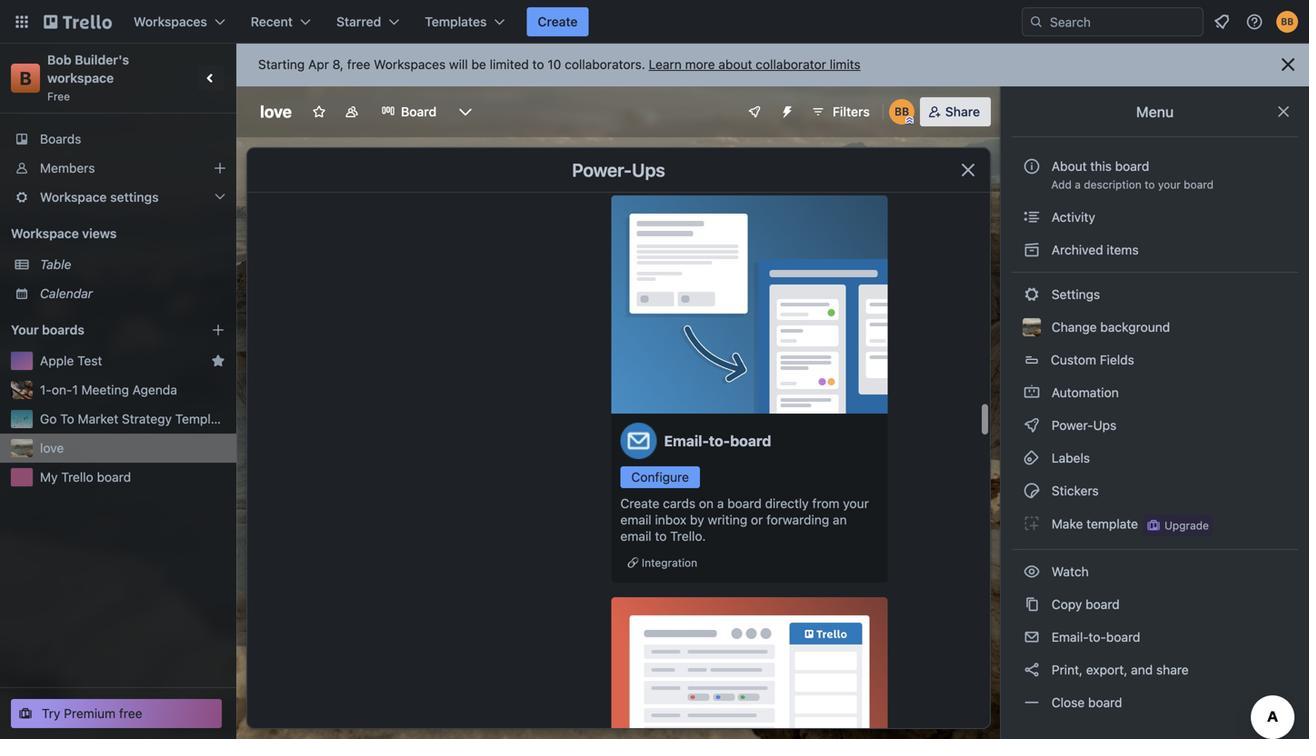 Task type: vqa. For each thing, say whether or not it's contained in the screenshot.
A within About this board Add a description to your board
yes



Task type: locate. For each thing, give the bounding box(es) containing it.
collaborators.
[[565, 57, 646, 72]]

power-
[[572, 159, 632, 181], [1052, 418, 1094, 433]]

to down inbox
[[655, 529, 667, 544]]

workspaces up board link
[[374, 57, 446, 72]]

your inside about this board add a description to your board
[[1159, 178, 1181, 191]]

sm image left 'copy'
[[1023, 596, 1042, 614]]

upgrade
[[1165, 519, 1210, 532]]

bob builder (bobbuilder40) image
[[1277, 11, 1299, 33], [889, 99, 915, 125]]

1 horizontal spatial bob builder (bobbuilder40) image
[[1277, 11, 1299, 33]]

0 vertical spatial create
[[538, 14, 578, 29]]

workspace up table
[[11, 226, 79, 241]]

sm image inside archived items link
[[1023, 241, 1042, 259]]

sm image inside power-ups "link"
[[1023, 417, 1042, 435]]

settings link
[[1012, 280, 1299, 309]]

1 horizontal spatial create
[[621, 496, 660, 511]]

0 vertical spatial workspace
[[40, 190, 107, 205]]

2 sm image from the top
[[1023, 449, 1042, 468]]

share button
[[920, 97, 991, 126]]

premium
[[64, 706, 116, 721]]

bob builder (bobbuilder40) image right open information menu icon
[[1277, 11, 1299, 33]]

try
[[42, 706, 60, 721]]

share
[[1157, 663, 1189, 678]]

5 sm image from the top
[[1023, 515, 1042, 533]]

templates button
[[414, 7, 516, 36]]

1 vertical spatial power-
[[1052, 418, 1094, 433]]

0 vertical spatial email-to-board
[[664, 433, 772, 450]]

change background
[[1049, 320, 1171, 335]]

export,
[[1087, 663, 1128, 678]]

copy board
[[1049, 597, 1120, 612]]

workspace inside dropdown button
[[40, 190, 107, 205]]

sm image for stickers
[[1023, 482, 1042, 500]]

1 horizontal spatial love
[[260, 102, 292, 121]]

background
[[1101, 320, 1171, 335]]

1 vertical spatial workspace
[[11, 226, 79, 241]]

email- up the configure
[[664, 433, 709, 450]]

inbox
[[655, 513, 687, 528]]

0 vertical spatial ups
[[632, 159, 666, 181]]

a right the on
[[718, 496, 724, 511]]

sm image inside activity link
[[1023, 208, 1042, 226]]

sm image for power-ups
[[1023, 417, 1042, 435]]

1 horizontal spatial free
[[347, 57, 371, 72]]

this
[[1091, 159, 1112, 174]]

sm image inside stickers link
[[1023, 482, 1042, 500]]

1 sm image from the top
[[1023, 208, 1042, 226]]

writing
[[708, 513, 748, 528]]

9 sm image from the top
[[1023, 694, 1042, 712]]

starting
[[258, 57, 305, 72]]

love
[[260, 102, 292, 121], [40, 441, 64, 456]]

trello
[[61, 470, 93, 485]]

to left 10
[[533, 57, 544, 72]]

email-to-board down "copy board"
[[1049, 630, 1141, 645]]

create up starting apr 8, free workspaces will be limited to 10 collaborators. learn more about collaborator limits
[[538, 14, 578, 29]]

fields
[[1100, 352, 1135, 367]]

free right 8,
[[347, 57, 371, 72]]

back to home image
[[44, 7, 112, 36]]

forwarding
[[767, 513, 830, 528]]

free inside try premium free button
[[119, 706, 142, 721]]

sm image inside close board link
[[1023, 694, 1042, 712]]

2 vertical spatial to
[[655, 529, 667, 544]]

market
[[78, 412, 118, 427]]

10
[[548, 57, 562, 72]]

1 vertical spatial free
[[119, 706, 142, 721]]

stickers link
[[1012, 477, 1299, 506]]

1 horizontal spatial your
[[1159, 178, 1181, 191]]

custom fields
[[1052, 352, 1135, 367]]

create button
[[527, 7, 589, 36]]

change
[[1052, 320, 1098, 335]]

limited
[[490, 57, 529, 72]]

to- up export,
[[1089, 630, 1107, 645]]

3 sm image from the top
[[1023, 384, 1042, 402]]

1 vertical spatial email-
[[1052, 630, 1089, 645]]

sm image left labels
[[1023, 449, 1042, 468]]

0 vertical spatial email
[[621, 513, 652, 528]]

your up an
[[844, 496, 869, 511]]

love up my
[[40, 441, 64, 456]]

free
[[347, 57, 371, 72], [119, 706, 142, 721]]

0 vertical spatial workspaces
[[134, 14, 207, 29]]

0 notifications image
[[1212, 11, 1233, 33]]

sm image for archived items
[[1023, 241, 1042, 259]]

1 vertical spatial love
[[40, 441, 64, 456]]

menu
[[1137, 103, 1174, 121]]

1 horizontal spatial email-
[[1052, 630, 1089, 645]]

0 vertical spatial a
[[1075, 178, 1081, 191]]

sm image for email-to-board
[[1023, 629, 1042, 647]]

your up activity link
[[1159, 178, 1181, 191]]

love left star or unstar board image
[[260, 102, 292, 121]]

0 horizontal spatial free
[[119, 706, 142, 721]]

4 sm image from the top
[[1023, 417, 1042, 435]]

trello.
[[671, 529, 706, 544]]

sm image for close board
[[1023, 694, 1042, 712]]

free right premium
[[119, 706, 142, 721]]

about
[[719, 57, 753, 72]]

sm image for automation
[[1023, 384, 1042, 402]]

sm image inside watch link
[[1023, 563, 1042, 581]]

sm image inside email-to-board link
[[1023, 629, 1042, 647]]

1 horizontal spatial workspaces
[[374, 57, 446, 72]]

0 horizontal spatial bob builder (bobbuilder40) image
[[889, 99, 915, 125]]

sm image for make template
[[1023, 515, 1042, 533]]

make template
[[1049, 517, 1139, 532]]

bob builder's workspace link
[[47, 52, 132, 86]]

board up print, export, and share
[[1107, 630, 1141, 645]]

workspaces
[[134, 14, 207, 29], [374, 57, 446, 72]]

star or unstar board image
[[312, 105, 327, 119]]

email left inbox
[[621, 513, 652, 528]]

love link
[[40, 439, 226, 458]]

create inside button
[[538, 14, 578, 29]]

to- up the on
[[709, 433, 731, 450]]

Search field
[[1044, 8, 1203, 35]]

0 vertical spatial bob builder (bobbuilder40) image
[[1277, 11, 1299, 33]]

0 vertical spatial free
[[347, 57, 371, 72]]

board link
[[370, 97, 448, 126]]

1 vertical spatial ups
[[1094, 418, 1117, 433]]

7 sm image from the top
[[1023, 629, 1042, 647]]

automation link
[[1012, 378, 1299, 408]]

about
[[1052, 159, 1088, 174]]

workspaces up the workspace navigation collapse icon
[[134, 14, 207, 29]]

an
[[833, 513, 847, 528]]

board up activity link
[[1184, 178, 1214, 191]]

1 horizontal spatial a
[[1075, 178, 1081, 191]]

boards
[[42, 322, 84, 337]]

1 sm image from the top
[[1023, 286, 1042, 304]]

1 horizontal spatial to-
[[1089, 630, 1107, 645]]

sm image inside the copy board 'link'
[[1023, 596, 1042, 614]]

2 sm image from the top
[[1023, 241, 1042, 259]]

love inside board name text field
[[260, 102, 292, 121]]

description
[[1084, 178, 1142, 191]]

power- inside "link"
[[1052, 418, 1094, 433]]

to-
[[709, 433, 731, 450], [1089, 630, 1107, 645]]

email- inside email-to-board link
[[1052, 630, 1089, 645]]

create for create cards on a board directly from your email inbox by writing or forwarding an email to trello.
[[621, 496, 660, 511]]

1 horizontal spatial to
[[655, 529, 667, 544]]

create inside the create cards on a board directly from your email inbox by writing or forwarding an email to trello.
[[621, 496, 660, 511]]

close
[[1052, 695, 1085, 710]]

workspaces button
[[123, 7, 236, 36]]

1 vertical spatial email
[[621, 529, 652, 544]]

free
[[47, 90, 70, 103]]

1 vertical spatial to-
[[1089, 630, 1107, 645]]

board
[[1116, 159, 1150, 174], [1184, 178, 1214, 191], [731, 433, 772, 450], [97, 470, 131, 485], [728, 496, 762, 511], [1086, 597, 1120, 612], [1107, 630, 1141, 645], [1089, 695, 1123, 710]]

sm image left settings
[[1023, 286, 1042, 304]]

sm image
[[1023, 286, 1042, 304], [1023, 449, 1042, 468], [1023, 482, 1042, 500], [1023, 596, 1042, 614]]

print, export, and share link
[[1012, 656, 1299, 685]]

be
[[472, 57, 487, 72]]

meeting
[[81, 382, 129, 398]]

on-
[[52, 382, 72, 398]]

8,
[[333, 57, 344, 72]]

power-ups
[[572, 159, 666, 181], [1049, 418, 1121, 433]]

a right add on the right top of the page
[[1075, 178, 1081, 191]]

your inside the create cards on a board directly from your email inbox by writing or forwarding an email to trello.
[[844, 496, 869, 511]]

0 horizontal spatial your
[[844, 496, 869, 511]]

email-to-board up the on
[[664, 433, 772, 450]]

board right 'copy'
[[1086, 597, 1120, 612]]

create down configure link at the bottom
[[621, 496, 660, 511]]

Board name text field
[[251, 97, 301, 126]]

1 vertical spatial a
[[718, 496, 724, 511]]

1 vertical spatial your
[[844, 496, 869, 511]]

1-on-1 meeting agenda link
[[40, 381, 226, 399]]

sm image left stickers
[[1023, 482, 1042, 500]]

0 vertical spatial love
[[260, 102, 292, 121]]

1 horizontal spatial power-ups
[[1049, 418, 1121, 433]]

workspace down members
[[40, 190, 107, 205]]

4 sm image from the top
[[1023, 596, 1042, 614]]

1 horizontal spatial ups
[[1094, 418, 1117, 433]]

0 horizontal spatial create
[[538, 14, 578, 29]]

workspaces inside popup button
[[134, 14, 207, 29]]

workspace settings
[[40, 190, 159, 205]]

0 horizontal spatial power-
[[572, 159, 632, 181]]

your for from
[[844, 496, 869, 511]]

0 horizontal spatial power-ups
[[572, 159, 666, 181]]

workspace
[[47, 70, 114, 86]]

0 vertical spatial email-
[[664, 433, 709, 450]]

8 sm image from the top
[[1023, 661, 1042, 679]]

sm image
[[1023, 208, 1042, 226], [1023, 241, 1042, 259], [1023, 384, 1042, 402], [1023, 417, 1042, 435], [1023, 515, 1042, 533], [1023, 563, 1042, 581], [1023, 629, 1042, 647], [1023, 661, 1042, 679], [1023, 694, 1042, 712]]

members link
[[0, 154, 237, 183]]

0 vertical spatial to-
[[709, 433, 731, 450]]

a inside the create cards on a board directly from your email inbox by writing or forwarding an email to trello.
[[718, 496, 724, 511]]

0 horizontal spatial workspaces
[[134, 14, 207, 29]]

1 vertical spatial email-to-board
[[1049, 630, 1141, 645]]

sm image inside labels link
[[1023, 449, 1042, 468]]

sm image inside settings link
[[1023, 286, 1042, 304]]

board up 'or'
[[728, 496, 762, 511]]

create cards on a board directly from your email inbox by writing or forwarding an email to trello.
[[621, 496, 869, 544]]

sm image inside automation link
[[1023, 384, 1042, 402]]

bob builder (bobbuilder40) image right filters
[[889, 99, 915, 125]]

0 horizontal spatial a
[[718, 496, 724, 511]]

0 vertical spatial to
[[533, 57, 544, 72]]

by
[[690, 513, 705, 528]]

to
[[533, 57, 544, 72], [1145, 178, 1156, 191], [655, 529, 667, 544]]

6 sm image from the top
[[1023, 563, 1042, 581]]

0 horizontal spatial to-
[[709, 433, 731, 450]]

sm image inside print, export, and share link
[[1023, 661, 1042, 679]]

add board image
[[211, 323, 226, 337]]

print,
[[1052, 663, 1083, 678]]

3 sm image from the top
[[1023, 482, 1042, 500]]

workspace for workspace settings
[[40, 190, 107, 205]]

0 vertical spatial your
[[1159, 178, 1181, 191]]

0 horizontal spatial email-
[[664, 433, 709, 450]]

my trello board
[[40, 470, 131, 485]]

1 vertical spatial to
[[1145, 178, 1156, 191]]

1 vertical spatial power-ups
[[1049, 418, 1121, 433]]

workspace
[[40, 190, 107, 205], [11, 226, 79, 241]]

to up activity link
[[1145, 178, 1156, 191]]

activity
[[1049, 210, 1096, 225]]

2 horizontal spatial to
[[1145, 178, 1156, 191]]

1 horizontal spatial power-
[[1052, 418, 1094, 433]]

apple
[[40, 353, 74, 368]]

power ups image
[[748, 105, 762, 119]]

email- up print, in the right bottom of the page
[[1052, 630, 1089, 645]]

0 horizontal spatial email-to-board
[[664, 433, 772, 450]]

this member is an admin of this board. image
[[906, 116, 914, 125]]

1 vertical spatial create
[[621, 496, 660, 511]]

2 email from the top
[[621, 529, 652, 544]]

recent
[[251, 14, 293, 29]]

email up 🔗
[[621, 529, 652, 544]]

0 horizontal spatial love
[[40, 441, 64, 456]]

sm image for print, export, and share
[[1023, 661, 1042, 679]]

power-ups link
[[1012, 411, 1299, 440]]

workspace navigation collapse icon image
[[198, 65, 224, 91]]

email
[[621, 513, 652, 528], [621, 529, 652, 544]]



Task type: describe. For each thing, give the bounding box(es) containing it.
directly
[[765, 496, 809, 511]]

1 email from the top
[[621, 513, 652, 528]]

settings
[[1049, 287, 1101, 302]]

print, export, and share
[[1049, 663, 1189, 678]]

create for create
[[538, 14, 578, 29]]

go to market strategy template
[[40, 412, 229, 427]]

ups inside "link"
[[1094, 418, 1117, 433]]

try premium free
[[42, 706, 142, 721]]

workspace visible image
[[345, 105, 359, 119]]

custom
[[1052, 352, 1097, 367]]

search image
[[1030, 15, 1044, 29]]

activity link
[[1012, 203, 1299, 232]]

or
[[751, 513, 763, 528]]

0 vertical spatial power-
[[572, 159, 632, 181]]

share
[[946, 104, 981, 119]]

b link
[[11, 64, 40, 93]]

template
[[175, 412, 229, 427]]

0 vertical spatial power-ups
[[572, 159, 666, 181]]

1 vertical spatial workspaces
[[374, 57, 446, 72]]

to inside about this board add a description to your board
[[1145, 178, 1156, 191]]

recent button
[[240, 7, 322, 36]]

table
[[40, 257, 71, 272]]

b
[[19, 67, 31, 89]]

learn
[[649, 57, 682, 72]]

close board link
[[1012, 689, 1299, 718]]

configure link
[[621, 467, 700, 488]]

sm image for labels
[[1023, 449, 1042, 468]]

go to market strategy template link
[[40, 410, 229, 428]]

cards
[[663, 496, 696, 511]]

upgrade button
[[1143, 515, 1213, 537]]

automation image
[[773, 97, 799, 123]]

board down love link
[[97, 470, 131, 485]]

🔗 integration
[[628, 557, 698, 569]]

sm image for watch
[[1023, 563, 1042, 581]]

1-
[[40, 382, 52, 398]]

1
[[72, 382, 78, 398]]

customize views image
[[457, 103, 475, 121]]

strategy
[[122, 412, 172, 427]]

close board
[[1049, 695, 1123, 710]]

configure
[[632, 470, 689, 485]]

my
[[40, 470, 58, 485]]

test
[[77, 353, 102, 368]]

templates
[[425, 14, 487, 29]]

0 horizontal spatial ups
[[632, 159, 666, 181]]

apr
[[308, 57, 329, 72]]

apple test
[[40, 353, 102, 368]]

starred
[[337, 14, 381, 29]]

board inside 'link'
[[1086, 597, 1120, 612]]

from
[[813, 496, 840, 511]]

and
[[1132, 663, 1154, 678]]

1 vertical spatial bob builder (bobbuilder40) image
[[889, 99, 915, 125]]

workspace settings button
[[0, 183, 237, 212]]

add
[[1052, 178, 1072, 191]]

watch link
[[1012, 558, 1299, 587]]

open information menu image
[[1246, 13, 1264, 31]]

about this board add a description to your board
[[1052, 159, 1214, 191]]

starred button
[[326, 7, 410, 36]]

on
[[699, 496, 714, 511]]

automation
[[1049, 385, 1119, 400]]

board
[[401, 104, 437, 119]]

limits
[[830, 57, 861, 72]]

sm image for settings
[[1023, 286, 1042, 304]]

watch
[[1049, 564, 1093, 579]]

agenda
[[133, 382, 177, 398]]

copy board link
[[1012, 590, 1299, 619]]

power-ups inside "link"
[[1049, 418, 1121, 433]]

members
[[40, 161, 95, 176]]

collaborator
[[756, 57, 827, 72]]

starred icon image
[[211, 354, 226, 368]]

sm image for activity
[[1023, 208, 1042, 226]]

a inside about this board add a description to your board
[[1075, 178, 1081, 191]]

labels link
[[1012, 444, 1299, 473]]

workspace for workspace views
[[11, 226, 79, 241]]

boards link
[[0, 125, 237, 154]]

boards
[[40, 131, 81, 146]]

board down export,
[[1089, 695, 1123, 710]]

board up description
[[1116, 159, 1150, 174]]

calendar link
[[40, 285, 226, 303]]

workspace views
[[11, 226, 117, 241]]

go
[[40, 412, 57, 427]]

learn more about collaborator limits link
[[649, 57, 861, 72]]

archived
[[1052, 242, 1104, 257]]

bob
[[47, 52, 71, 67]]

0 horizontal spatial to
[[533, 57, 544, 72]]

board inside the create cards on a board directly from your email inbox by writing or forwarding an email to trello.
[[728, 496, 762, 511]]

board up 'directly'
[[731, 433, 772, 450]]

1 horizontal spatial email-to-board
[[1049, 630, 1141, 645]]

email-to-board link
[[1012, 623, 1299, 652]]

views
[[82, 226, 117, 241]]

more
[[685, 57, 715, 72]]

apple test link
[[40, 352, 204, 370]]

calendar
[[40, 286, 93, 301]]

bob builder's workspace free
[[47, 52, 132, 103]]

your boards with 5 items element
[[11, 319, 184, 341]]

copy
[[1052, 597, 1083, 612]]

your boards
[[11, 322, 84, 337]]

to inside the create cards on a board directly from your email inbox by writing or forwarding an email to trello.
[[655, 529, 667, 544]]

your for to
[[1159, 178, 1181, 191]]

make
[[1052, 517, 1084, 532]]

integration
[[642, 557, 698, 569]]

stickers
[[1049, 483, 1099, 498]]

change background link
[[1012, 313, 1299, 342]]

your
[[11, 322, 39, 337]]

my trello board link
[[40, 468, 226, 487]]

archived items link
[[1012, 236, 1299, 265]]

primary element
[[0, 0, 1310, 44]]

sm image for copy board
[[1023, 596, 1042, 614]]

try premium free button
[[11, 700, 222, 729]]



